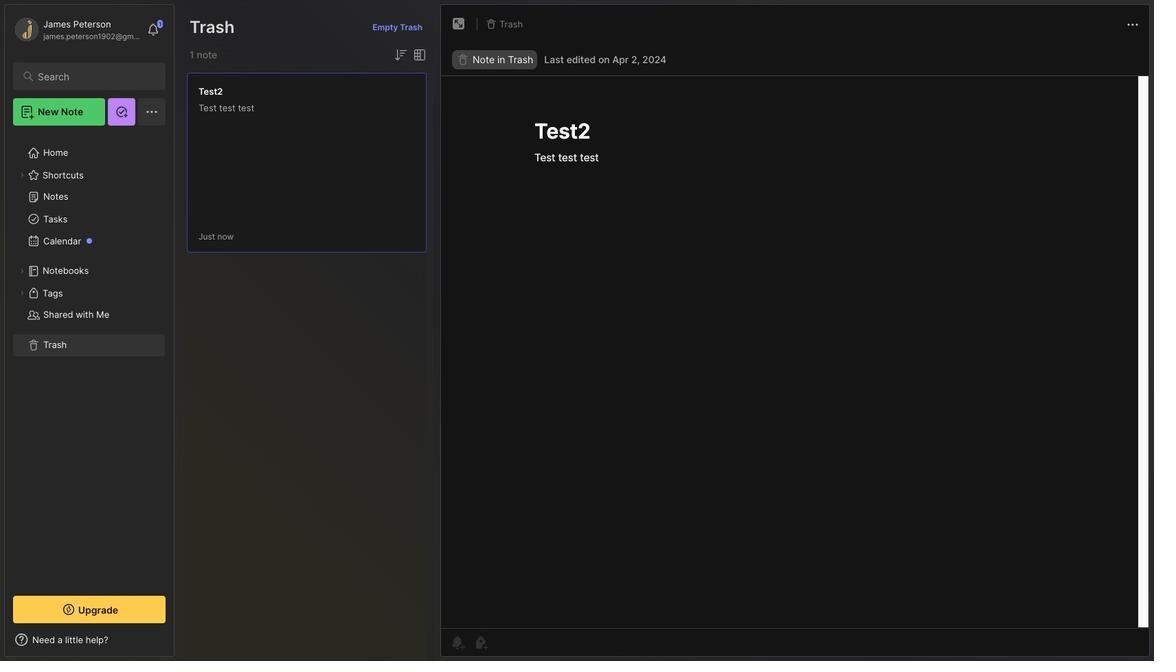 Task type: describe. For each thing, give the bounding box(es) containing it.
WHAT'S NEW field
[[5, 630, 174, 652]]

tree inside main element
[[5, 134, 174, 584]]

expand note image
[[451, 16, 467, 32]]

View options field
[[409, 47, 428, 63]]

note window element
[[441, 4, 1151, 661]]

Search text field
[[38, 70, 153, 83]]

Account field
[[13, 16, 140, 43]]

Sort options field
[[393, 47, 409, 63]]

main element
[[0, 0, 179, 662]]



Task type: vqa. For each thing, say whether or not it's contained in the screenshot.
the add filters "FIELD"
no



Task type: locate. For each thing, give the bounding box(es) containing it.
More actions field
[[1125, 15, 1142, 33]]

expand tags image
[[18, 289, 26, 298]]

none search field inside main element
[[38, 68, 153, 85]]

Note Editor text field
[[441, 76, 1150, 629]]

click to collapse image
[[174, 637, 184, 653]]

more actions image
[[1125, 16, 1142, 33]]

add a reminder image
[[450, 635, 466, 652]]

None search field
[[38, 68, 153, 85]]

add tag image
[[473, 635, 489, 652]]

tree
[[5, 134, 174, 584]]

expand notebooks image
[[18, 267, 26, 276]]



